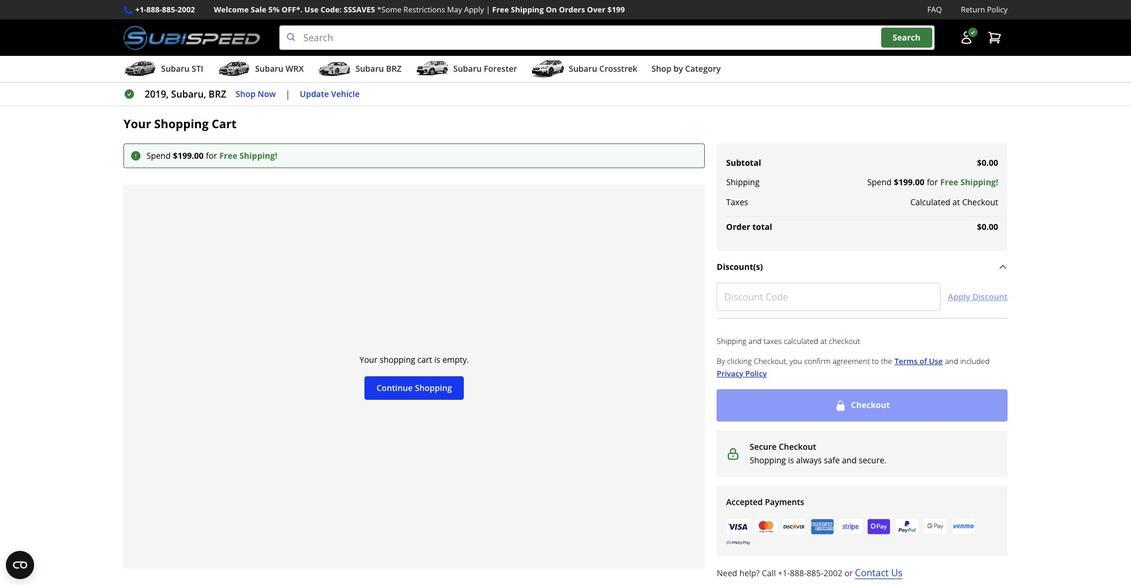 Task type: vqa. For each thing, say whether or not it's contained in the screenshot.
888- inside "need help? call +1-888-885-2002 or contact us"
yes



Task type: describe. For each thing, give the bounding box(es) containing it.
1 horizontal spatial spend
[[867, 176, 892, 188]]

your for your shopping cart
[[123, 116, 151, 132]]

included
[[960, 355, 990, 366]]

always
[[796, 454, 822, 466]]

discount(s)
[[717, 261, 763, 272]]

subispeed logo image
[[123, 25, 261, 50]]

total
[[753, 221, 772, 232]]

checkout inside checkout button
[[851, 399, 890, 411]]

a subaru brz thumbnail image image
[[318, 60, 351, 78]]

discount(s) button
[[717, 260, 1008, 274]]

privacy
[[717, 368, 743, 379]]

0 vertical spatial checkout
[[962, 196, 998, 207]]

1 horizontal spatial shipping!
[[961, 176, 998, 188]]

off*.
[[282, 4, 303, 15]]

2019,
[[145, 88, 169, 101]]

subaru for subaru wrx
[[255, 63, 284, 74]]

the
[[881, 355, 892, 366]]

1 horizontal spatial $
[[894, 176, 899, 188]]

0 vertical spatial and
[[749, 336, 762, 347]]

by clicking checkout, you confirm agreement to the terms of use and included privacy policy
[[717, 355, 990, 379]]

a subaru sti thumbnail image image
[[123, 60, 156, 78]]

0 vertical spatial free
[[492, 4, 509, 15]]

2019, subaru, brz
[[145, 88, 226, 101]]

a subaru crosstrek thumbnail image image
[[531, 60, 564, 78]]

us
[[891, 566, 903, 579]]

885- inside need help? call +1-888-885-2002 or contact us
[[807, 568, 824, 579]]

apply
[[464, 4, 484, 15]]

payments
[[765, 496, 804, 507]]

subaru forester button
[[416, 58, 517, 82]]

0 horizontal spatial spend $ 199.00 for free shipping!
[[146, 150, 277, 161]]

accepted
[[726, 496, 763, 507]]

open widget image
[[6, 551, 34, 579]]

update
[[300, 88, 329, 99]]

venmo image
[[952, 518, 976, 535]]

shipping for shipping
[[726, 176, 760, 188]]

paypal image
[[896, 518, 919, 535]]

welcome
[[214, 4, 249, 15]]

shop now link
[[236, 87, 276, 101]]

calculated
[[784, 336, 819, 347]]

subtotal
[[726, 157, 761, 168]]

subaru sti
[[161, 63, 203, 74]]

update vehicle button
[[300, 87, 360, 101]]

subaru crosstrek button
[[531, 58, 637, 82]]

you
[[790, 355, 802, 366]]

help?
[[740, 568, 760, 579]]

calculated at checkout
[[910, 196, 998, 207]]

0 horizontal spatial brz
[[209, 88, 226, 101]]

mastercard image
[[755, 519, 778, 535]]

+1-888-885-2002
[[135, 4, 195, 15]]

now
[[258, 88, 276, 99]]

wrx
[[286, 63, 304, 74]]

search button
[[881, 28, 932, 48]]

shopping inside secure checkout shopping is always safe and secure.
[[750, 454, 786, 466]]

shopping for continue
[[415, 382, 452, 393]]

0 horizontal spatial shipping!
[[240, 150, 277, 161]]

0 vertical spatial for
[[206, 150, 217, 161]]

calculated
[[910, 196, 951, 207]]

checkout button
[[717, 389, 1008, 422]]

on
[[546, 4, 557, 15]]

order total
[[726, 221, 772, 232]]

by
[[717, 355, 725, 366]]

visa image
[[726, 519, 750, 535]]

1 horizontal spatial policy
[[987, 4, 1008, 15]]

0 vertical spatial at
[[953, 196, 960, 207]]

agreement
[[833, 355, 870, 366]]

return policy
[[961, 4, 1008, 15]]

checkout inside secure checkout shopping is always safe and secure.
[[779, 441, 816, 452]]

0 horizontal spatial spend
[[146, 150, 171, 161]]

subaru brz button
[[318, 58, 402, 82]]

subaru for subaru crosstrek
[[569, 63, 597, 74]]

0 vertical spatial 199.00
[[178, 150, 204, 161]]

vehicle
[[331, 88, 360, 99]]

return policy link
[[961, 4, 1008, 16]]

return
[[961, 4, 985, 15]]

continue shopping
[[377, 382, 452, 393]]

welcome sale 5% off*. use code: sssave5 *some restrictions may apply | free shipping on orders over $199
[[214, 4, 625, 15]]

885- inside "link"
[[162, 4, 178, 15]]

sti
[[192, 63, 203, 74]]

shop for shop now
[[236, 88, 256, 99]]

brz inside dropdown button
[[386, 63, 402, 74]]

0 horizontal spatial |
[[285, 88, 290, 101]]

shop by category
[[652, 63, 721, 74]]

over
[[587, 4, 606, 15]]

1 vertical spatial at
[[820, 336, 827, 347]]

restrictions
[[404, 4, 445, 15]]

+1-888-885-2002 link
[[135, 4, 195, 16]]

a subaru wrx thumbnail image image
[[217, 60, 250, 78]]

sssave5
[[344, 4, 375, 15]]

faq link
[[927, 4, 942, 16]]

of
[[920, 355, 927, 366]]

1 vertical spatial free
[[219, 150, 237, 161]]

cart
[[212, 116, 237, 132]]

policy inside the by clicking checkout, you confirm agreement to the terms of use and included privacy policy
[[745, 368, 767, 379]]

subaru,
[[171, 88, 206, 101]]

search
[[893, 32, 921, 43]]

accepted payments
[[726, 496, 804, 507]]

0 vertical spatial |
[[486, 4, 490, 15]]

2002 inside "link"
[[178, 4, 195, 15]]

or
[[845, 568, 853, 579]]

subaru forester
[[453, 63, 517, 74]]

need help? call +1-888-885-2002 or contact us
[[717, 566, 903, 579]]

contact
[[855, 566, 889, 579]]

order
[[726, 221, 750, 232]]

shop by category button
[[652, 58, 721, 82]]

is for always
[[788, 454, 794, 466]]

subaru for subaru forester
[[453, 63, 482, 74]]

$0.00 for order total
[[977, 221, 998, 232]]

empty.
[[443, 354, 469, 365]]

code:
[[321, 4, 342, 15]]

0 vertical spatial shipping
[[511, 4, 544, 15]]

amex image
[[811, 519, 834, 535]]

0 vertical spatial $
[[173, 150, 178, 161]]



Task type: locate. For each thing, give the bounding box(es) containing it.
crosstrek
[[599, 63, 637, 74]]

888- right call
[[790, 568, 807, 579]]

discover image
[[783, 519, 806, 535]]

shop left now
[[236, 88, 256, 99]]

0 vertical spatial 885-
[[162, 4, 178, 15]]

brz right subaru,
[[209, 88, 226, 101]]

1 vertical spatial 2002
[[824, 568, 842, 579]]

shopping down cart on the bottom left of the page
[[415, 382, 452, 393]]

1 vertical spatial shop
[[236, 88, 256, 99]]

use right the off*.
[[304, 4, 319, 15]]

use inside the by clicking checkout, you confirm agreement to the terms of use and included privacy policy
[[929, 355, 943, 366]]

secure.
[[859, 454, 887, 466]]

0 vertical spatial spend $ 199.00 for free shipping!
[[146, 150, 277, 161]]

0 horizontal spatial for
[[206, 150, 217, 161]]

*some
[[377, 4, 402, 15]]

0 horizontal spatial free
[[219, 150, 237, 161]]

1 horizontal spatial shop
[[652, 63, 672, 74]]

brz left a subaru forester thumbnail image
[[386, 63, 402, 74]]

subaru wrx button
[[217, 58, 304, 82]]

888- inside +1-888-885-2002 "link"
[[146, 4, 162, 15]]

shopping
[[380, 354, 415, 365]]

1 $0.00 from the top
[[977, 157, 998, 168]]

shop now
[[236, 88, 276, 99]]

policy right return
[[987, 4, 1008, 15]]

2 vertical spatial and
[[842, 454, 857, 466]]

2 $0.00 from the top
[[977, 221, 998, 232]]

+1-
[[135, 4, 146, 15], [778, 568, 790, 579]]

2002
[[178, 4, 195, 15], [824, 568, 842, 579]]

$0.00
[[977, 157, 998, 168], [977, 221, 998, 232]]

subaru left forester
[[453, 63, 482, 74]]

confirm
[[804, 355, 831, 366]]

shipping for shipping and taxes calculated at checkout
[[717, 336, 747, 347]]

stripe image
[[839, 519, 863, 535]]

policy
[[987, 4, 1008, 15], [745, 368, 767, 379]]

checkout down the by clicking checkout, you confirm agreement to the terms of use and included privacy policy
[[851, 399, 890, 411]]

and
[[749, 336, 762, 347], [945, 355, 958, 366], [842, 454, 857, 466]]

sale
[[251, 4, 266, 15]]

0 horizontal spatial your
[[123, 116, 151, 132]]

1 vertical spatial shipping!
[[961, 176, 998, 188]]

is for empty.
[[434, 354, 440, 365]]

your left shopping
[[360, 354, 378, 365]]

$0.00 down the calculated at checkout
[[977, 221, 998, 232]]

for up calculated
[[927, 176, 938, 188]]

terms of use link
[[895, 355, 943, 367]]

use right 'of'
[[929, 355, 943, 366]]

your shopping cart is empty.
[[360, 354, 469, 365]]

0 horizontal spatial $
[[173, 150, 178, 161]]

continue shopping button
[[365, 376, 464, 400]]

and right safe
[[842, 454, 857, 466]]

subaru crosstrek
[[569, 63, 637, 74]]

0 horizontal spatial at
[[820, 336, 827, 347]]

888- inside need help? call +1-888-885-2002 or contact us
[[790, 568, 807, 579]]

is
[[434, 354, 440, 365], [788, 454, 794, 466]]

and inside the by clicking checkout, you confirm agreement to the terms of use and included privacy policy
[[945, 355, 958, 366]]

is inside secure checkout shopping is always safe and secure.
[[788, 454, 794, 466]]

2 vertical spatial checkout
[[779, 441, 816, 452]]

safe
[[824, 454, 840, 466]]

3 subaru from the left
[[356, 63, 384, 74]]

2 horizontal spatial free
[[940, 176, 958, 188]]

to
[[872, 355, 879, 366]]

call
[[762, 568, 776, 579]]

0 vertical spatial spend
[[146, 150, 171, 161]]

+1- up subispeed logo
[[135, 4, 146, 15]]

shipping up clicking
[[717, 336, 747, 347]]

0 vertical spatial brz
[[386, 63, 402, 74]]

1 horizontal spatial 885-
[[807, 568, 824, 579]]

2 horizontal spatial checkout
[[962, 196, 998, 207]]

0 horizontal spatial 888-
[[146, 4, 162, 15]]

Discount Code field
[[717, 283, 941, 311]]

$199
[[608, 4, 625, 15]]

0 vertical spatial your
[[123, 116, 151, 132]]

spend $ 199.00 for free shipping! down cart
[[146, 150, 277, 161]]

1 horizontal spatial and
[[842, 454, 857, 466]]

shopping
[[154, 116, 209, 132], [415, 382, 452, 393], [750, 454, 786, 466]]

885- left or
[[807, 568, 824, 579]]

199.00 up calculated
[[899, 176, 925, 188]]

button image
[[960, 31, 974, 45]]

subaru up now
[[255, 63, 284, 74]]

googlepay image
[[924, 518, 947, 535]]

shopping for your
[[154, 116, 209, 132]]

+1- inside "link"
[[135, 4, 146, 15]]

0 horizontal spatial +1-
[[135, 4, 146, 15]]

0 horizontal spatial policy
[[745, 368, 767, 379]]

885- up subispeed logo
[[162, 4, 178, 15]]

shopping down the '2019, subaru, brz'
[[154, 116, 209, 132]]

2002 left or
[[824, 568, 842, 579]]

0 vertical spatial use
[[304, 4, 319, 15]]

shopping down secure
[[750, 454, 786, 466]]

2 vertical spatial shopping
[[750, 454, 786, 466]]

1 horizontal spatial 2002
[[824, 568, 842, 579]]

| right now
[[285, 88, 290, 101]]

policy down checkout,
[[745, 368, 767, 379]]

faq
[[927, 4, 942, 15]]

1 vertical spatial spend $ 199.00 for free shipping!
[[867, 176, 998, 188]]

contact us link
[[855, 566, 903, 579]]

at right calculated
[[953, 196, 960, 207]]

1 vertical spatial $
[[894, 176, 899, 188]]

may
[[447, 4, 462, 15]]

your for your shopping cart is empty.
[[360, 354, 378, 365]]

1 vertical spatial shipping
[[726, 176, 760, 188]]

shoppay image
[[867, 518, 891, 535]]

0 horizontal spatial checkout
[[779, 441, 816, 452]]

shipping!
[[240, 150, 277, 161], [961, 176, 998, 188]]

shipping and taxes calculated at checkout
[[717, 336, 860, 347]]

2002 inside need help? call +1-888-885-2002 or contact us
[[824, 568, 842, 579]]

2002 up subispeed logo
[[178, 4, 195, 15]]

subaru for subaru sti
[[161, 63, 190, 74]]

0 vertical spatial +1-
[[135, 4, 146, 15]]

free down cart
[[219, 150, 237, 161]]

subaru up vehicle
[[356, 63, 384, 74]]

2 horizontal spatial and
[[945, 355, 958, 366]]

0 horizontal spatial use
[[304, 4, 319, 15]]

1 vertical spatial is
[[788, 454, 794, 466]]

terms
[[895, 355, 918, 366]]

1 vertical spatial 888-
[[790, 568, 807, 579]]

888- up subispeed logo
[[146, 4, 162, 15]]

clicking
[[727, 355, 752, 366]]

888-
[[146, 4, 162, 15], [790, 568, 807, 579]]

secure
[[750, 441, 777, 452]]

0 horizontal spatial 885-
[[162, 4, 178, 15]]

$
[[173, 150, 178, 161], [894, 176, 899, 188]]

2 vertical spatial free
[[940, 176, 958, 188]]

0 horizontal spatial is
[[434, 354, 440, 365]]

1 horizontal spatial 199.00
[[899, 176, 925, 188]]

checkout right calculated
[[962, 196, 998, 207]]

1 horizontal spatial is
[[788, 454, 794, 466]]

0 vertical spatial 888-
[[146, 4, 162, 15]]

2 subaru from the left
[[255, 63, 284, 74]]

1 horizontal spatial brz
[[386, 63, 402, 74]]

2 horizontal spatial shopping
[[750, 454, 786, 466]]

secure checkout shopping is always safe and secure.
[[750, 441, 887, 466]]

search input field
[[279, 25, 935, 50]]

checkout up always
[[779, 441, 816, 452]]

continue
[[377, 382, 413, 393]]

0 vertical spatial shopping
[[154, 116, 209, 132]]

0 vertical spatial 2002
[[178, 4, 195, 15]]

subaru left crosstrek
[[569, 63, 597, 74]]

0 vertical spatial $0.00
[[977, 157, 998, 168]]

1 vertical spatial $0.00
[[977, 221, 998, 232]]

and left included
[[945, 355, 958, 366]]

use
[[304, 4, 319, 15], [929, 355, 943, 366]]

1 horizontal spatial your
[[360, 354, 378, 365]]

$0.00 for subtotal
[[977, 157, 998, 168]]

1 vertical spatial your
[[360, 354, 378, 365]]

shipping
[[511, 4, 544, 15], [726, 176, 760, 188], [717, 336, 747, 347]]

1 vertical spatial +1-
[[778, 568, 790, 579]]

free up the calculated at checkout
[[940, 176, 958, 188]]

shop left by
[[652, 63, 672, 74]]

subaru for subaru brz
[[356, 63, 384, 74]]

update vehicle
[[300, 88, 360, 99]]

your down 2019, on the top
[[123, 116, 151, 132]]

shipping down subtotal
[[726, 176, 760, 188]]

1 horizontal spatial use
[[929, 355, 943, 366]]

spend $ 199.00 for free shipping!
[[146, 150, 277, 161], [867, 176, 998, 188]]

subaru brz
[[356, 63, 402, 74]]

0 horizontal spatial shop
[[236, 88, 256, 99]]

1 horizontal spatial at
[[953, 196, 960, 207]]

1 vertical spatial checkout
[[851, 399, 890, 411]]

1 horizontal spatial for
[[927, 176, 938, 188]]

shopping inside button
[[415, 382, 452, 393]]

privacy policy link
[[717, 367, 767, 380]]

|
[[486, 4, 490, 15], [285, 88, 290, 101]]

$0.00 up the calculated at checkout
[[977, 157, 998, 168]]

1 subaru from the left
[[161, 63, 190, 74]]

0 horizontal spatial 199.00
[[178, 150, 204, 161]]

need
[[717, 568, 737, 579]]

category
[[685, 63, 721, 74]]

checkout
[[962, 196, 998, 207], [851, 399, 890, 411], [779, 441, 816, 452]]

1 horizontal spatial spend $ 199.00 for free shipping!
[[867, 176, 998, 188]]

subaru inside 'dropdown button'
[[453, 63, 482, 74]]

885-
[[162, 4, 178, 15], [807, 568, 824, 579]]

1 vertical spatial for
[[927, 176, 938, 188]]

is right cart on the bottom left of the page
[[434, 354, 440, 365]]

by
[[674, 63, 683, 74]]

your shopping cart
[[123, 116, 237, 132]]

0 horizontal spatial and
[[749, 336, 762, 347]]

1 vertical spatial brz
[[209, 88, 226, 101]]

checkout
[[829, 336, 860, 347]]

shop inside dropdown button
[[652, 63, 672, 74]]

subaru wrx
[[255, 63, 304, 74]]

subaru left sti
[[161, 63, 190, 74]]

1 horizontal spatial |
[[486, 4, 490, 15]]

forester
[[484, 63, 517, 74]]

free right apply
[[492, 4, 509, 15]]

0 vertical spatial shop
[[652, 63, 672, 74]]

and inside secure checkout shopping is always safe and secure.
[[842, 454, 857, 466]]

for
[[206, 150, 217, 161], [927, 176, 938, 188]]

subaru inside dropdown button
[[356, 63, 384, 74]]

is left always
[[788, 454, 794, 466]]

1 vertical spatial policy
[[745, 368, 767, 379]]

1 vertical spatial |
[[285, 88, 290, 101]]

checkout,
[[754, 355, 788, 366]]

| right apply
[[486, 4, 490, 15]]

at up the confirm
[[820, 336, 827, 347]]

subaru sti button
[[123, 58, 203, 82]]

a subaru forester thumbnail image image
[[416, 60, 449, 78]]

1 vertical spatial use
[[929, 355, 943, 366]]

1 horizontal spatial +1-
[[778, 568, 790, 579]]

0 vertical spatial shipping!
[[240, 150, 277, 161]]

0 horizontal spatial shopping
[[154, 116, 209, 132]]

1 horizontal spatial checkout
[[851, 399, 890, 411]]

1 vertical spatial 199.00
[[899, 176, 925, 188]]

2 vertical spatial shipping
[[717, 336, 747, 347]]

5 subaru from the left
[[569, 63, 597, 74]]

shop for shop by category
[[652, 63, 672, 74]]

1 horizontal spatial shopping
[[415, 382, 452, 393]]

0 vertical spatial policy
[[987, 4, 1008, 15]]

metapay image
[[727, 541, 750, 545]]

1 vertical spatial spend
[[867, 176, 892, 188]]

spend $ 199.00 for free shipping! up calculated
[[867, 176, 998, 188]]

orders
[[559, 4, 585, 15]]

0 vertical spatial is
[[434, 354, 440, 365]]

0 horizontal spatial 2002
[[178, 4, 195, 15]]

shipping left on
[[511, 4, 544, 15]]

1 horizontal spatial free
[[492, 4, 509, 15]]

cart
[[417, 354, 432, 365]]

for down cart
[[206, 150, 217, 161]]

1 vertical spatial 885-
[[807, 568, 824, 579]]

4 subaru from the left
[[453, 63, 482, 74]]

and left the taxes
[[749, 336, 762, 347]]

+1- inside need help? call +1-888-885-2002 or contact us
[[778, 568, 790, 579]]

1 vertical spatial shopping
[[415, 382, 452, 393]]

1 vertical spatial and
[[945, 355, 958, 366]]

199.00
[[178, 150, 204, 161], [899, 176, 925, 188]]

+1- right call
[[778, 568, 790, 579]]

brz
[[386, 63, 402, 74], [209, 88, 226, 101]]

199.00 down your shopping cart
[[178, 150, 204, 161]]

subaru
[[161, 63, 190, 74], [255, 63, 284, 74], [356, 63, 384, 74], [453, 63, 482, 74], [569, 63, 597, 74]]

1 horizontal spatial 888-
[[790, 568, 807, 579]]

taxes
[[764, 336, 782, 347]]



